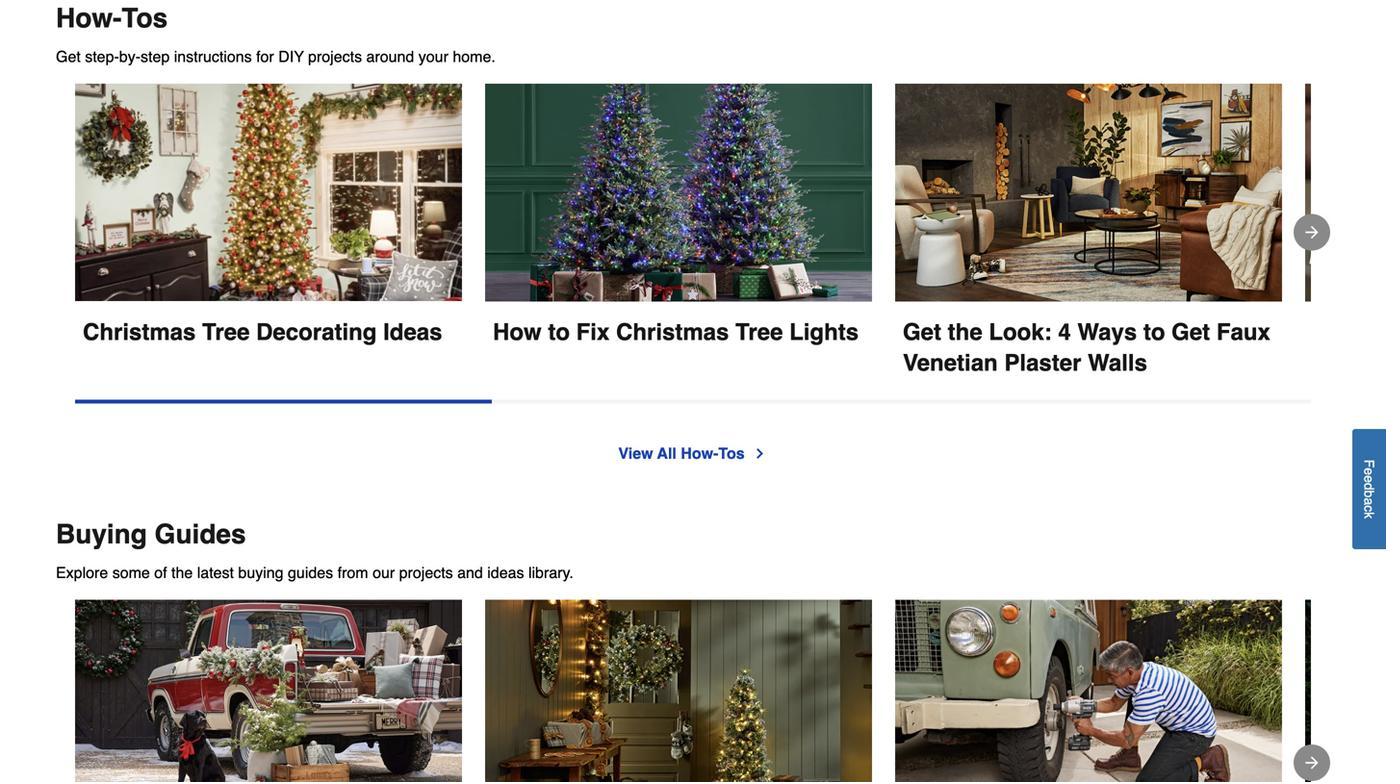 Task type: vqa. For each thing, say whether or not it's contained in the screenshot.
not
no



Task type: locate. For each thing, give the bounding box(es) containing it.
a video demonstrating how to clean a dryer vent. image
[[1305, 84, 1386, 302]]

to inside get the look: 4 ways to get faux venetian plaster walls
[[1143, 319, 1165, 346]]

get the look: 4 ways to get faux venetian plaster walls
[[903, 319, 1277, 376]]

your
[[418, 48, 448, 66]]

to left 'fix' at the top left of page
[[548, 319, 570, 346]]

tos up step
[[122, 3, 168, 34]]

the up venetian
[[948, 319, 982, 346]]

how-
[[56, 3, 122, 34], [681, 445, 718, 463]]

0 vertical spatial arrow right image
[[1302, 223, 1322, 242]]

how-tos
[[56, 3, 168, 34]]

f
[[1361, 460, 1377, 468]]

0 horizontal spatial get
[[56, 48, 81, 66]]

1 horizontal spatial projects
[[399, 564, 453, 582]]

decorating
[[256, 319, 377, 345]]

how- right all
[[681, 445, 718, 463]]

a home entryway decorated for christmas with lighted wreath, garland, and a prelit christmas tree. image
[[485, 600, 872, 783]]

c
[[1361, 505, 1377, 512]]

2 christmas from the left
[[616, 319, 729, 346]]

1 e from the top
[[1361, 468, 1377, 475]]

get up venetian
[[903, 319, 941, 346]]

f e e d b a c k button
[[1352, 429, 1386, 549]]

a video showing how to replace a holiday lightbulb and fuse. image
[[485, 84, 872, 302]]

tos
[[122, 3, 168, 34], [718, 445, 745, 463]]

k
[[1361, 512, 1377, 519]]

0 horizontal spatial how-
[[56, 3, 122, 34]]

0 horizontal spatial tree
[[202, 319, 250, 345]]

chevron right image
[[752, 446, 768, 462]]

guides
[[288, 564, 333, 582]]

get left step-
[[56, 48, 81, 66]]

tree left "decorating"
[[202, 319, 250, 345]]

1 vertical spatial tos
[[718, 445, 745, 463]]

0 horizontal spatial to
[[548, 319, 570, 346]]

buying
[[238, 564, 284, 582]]

to inside 'link'
[[548, 319, 570, 346]]

christmas inside 'link'
[[616, 319, 729, 346]]

tree
[[202, 319, 250, 345], [735, 319, 783, 346]]

e up "d"
[[1361, 468, 1377, 475]]

0 horizontal spatial christmas
[[83, 319, 196, 345]]

ways
[[1077, 319, 1137, 346]]

look:
[[989, 319, 1052, 346]]

walls
[[1088, 350, 1147, 376]]

how to fix christmas tree lights link
[[485, 84, 872, 348]]

2 horizontal spatial get
[[1172, 319, 1210, 346]]

1 horizontal spatial get
[[903, 319, 941, 346]]

get the look: 4 ways to get faux venetian plaster walls link
[[895, 84, 1282, 379]]

0 vertical spatial how-
[[56, 3, 122, 34]]

b
[[1361, 490, 1377, 498]]

ideas
[[383, 319, 442, 345]]

a video about 3 methods to add lights to a christmas tree. image
[[75, 84, 462, 302]]

1 horizontal spatial the
[[948, 319, 982, 346]]

tos left chevron right icon
[[718, 445, 745, 463]]

get left faux
[[1172, 319, 1210, 346]]

the
[[948, 319, 982, 346], [171, 564, 193, 582]]

get
[[56, 48, 81, 66], [903, 319, 941, 346], [1172, 319, 1210, 346]]

latest
[[197, 564, 234, 582]]

1 horizontal spatial christmas
[[616, 319, 729, 346]]

1 arrow right image from the top
[[1302, 223, 1322, 242]]

1 horizontal spatial to
[[1143, 319, 1165, 346]]

a black lab with a bow on its neck in front of a red pick up truck. image
[[75, 600, 462, 783]]

1 horizontal spatial tree
[[735, 319, 783, 346]]

buying guides
[[56, 519, 246, 550]]

view all how-tos link
[[618, 442, 768, 466]]

guides
[[155, 519, 246, 550]]

projects
[[308, 48, 362, 66], [399, 564, 453, 582]]

how to fix christmas tree lights
[[493, 319, 859, 346]]

d
[[1361, 483, 1377, 490]]

0 vertical spatial tos
[[122, 3, 168, 34]]

projects right diy
[[308, 48, 362, 66]]

0 horizontal spatial tos
[[122, 3, 168, 34]]

0 vertical spatial projects
[[308, 48, 362, 66]]

arrow right image
[[1302, 223, 1322, 242], [1302, 754, 1322, 773]]

to
[[548, 319, 570, 346], [1143, 319, 1165, 346]]

of
[[154, 564, 167, 582]]

e up "b"
[[1361, 475, 1377, 483]]

2 tree from the left
[[735, 319, 783, 346]]

f e e d b a c k
[[1361, 460, 1377, 519]]

venetian
[[903, 350, 998, 376]]

e
[[1361, 468, 1377, 475], [1361, 475, 1377, 483]]

projects right our
[[399, 564, 453, 582]]

1 horizontal spatial tos
[[718, 445, 745, 463]]

2 to from the left
[[1143, 319, 1165, 346]]

get for get step-by-step instructions for diy projects around your home.
[[56, 48, 81, 66]]

scrollbar
[[75, 400, 492, 404]]

1 horizontal spatial how-
[[681, 445, 718, 463]]

buying
[[56, 519, 147, 550]]

a
[[1361, 498, 1377, 505]]

0 vertical spatial the
[[948, 319, 982, 346]]

1 to from the left
[[548, 319, 570, 346]]

the right of
[[171, 564, 193, 582]]

1 vertical spatial arrow right image
[[1302, 754, 1322, 773]]

2 e from the top
[[1361, 475, 1377, 483]]

2 arrow right image from the top
[[1302, 754, 1322, 773]]

how
[[493, 319, 542, 346]]

christmas tree decorating ideas
[[83, 319, 442, 345]]

christmas
[[83, 319, 196, 345], [616, 319, 729, 346]]

1 vertical spatial the
[[171, 564, 193, 582]]

christmas tree decorating ideas link
[[75, 84, 462, 348]]

how- up step-
[[56, 3, 122, 34]]

1 christmas from the left
[[83, 319, 196, 345]]

to right ways
[[1143, 319, 1165, 346]]

4
[[1058, 319, 1071, 346]]

tree left lights
[[735, 319, 783, 346]]

some
[[112, 564, 150, 582]]



Task type: describe. For each thing, give the bounding box(es) containing it.
a trendy room with a plaster look fireplace surround, wood slat accent wall and a modern chandelier. image
[[895, 84, 1282, 302]]

the inside get the look: 4 ways to get faux venetian plaster walls
[[948, 319, 982, 346]]

get for get the look: 4 ways to get faux venetian plaster walls
[[903, 319, 941, 346]]

a man in a striped blue and white t-shirt fixing a tire. image
[[895, 600, 1282, 783]]

get step-by-step instructions for diy projects around your home.
[[56, 48, 496, 66]]

a woman in a red plaid jacket shopping for a live christmas tree. image
[[1305, 600, 1386, 783]]

step-
[[85, 48, 119, 66]]

explore some of the latest buying guides from our projects and ideas library.
[[56, 564, 573, 582]]

lights
[[789, 319, 859, 346]]

plaster
[[1004, 350, 1081, 376]]

1 tree from the left
[[202, 319, 250, 345]]

1 vertical spatial how-
[[681, 445, 718, 463]]

0 horizontal spatial the
[[171, 564, 193, 582]]

our
[[373, 564, 395, 582]]

faux
[[1216, 319, 1270, 346]]

home.
[[453, 48, 496, 66]]

library.
[[528, 564, 573, 582]]

1 vertical spatial projects
[[399, 564, 453, 582]]

tree inside 'link'
[[735, 319, 783, 346]]

from
[[337, 564, 368, 582]]

by-
[[119, 48, 141, 66]]

0 horizontal spatial projects
[[308, 48, 362, 66]]

diy
[[278, 48, 304, 66]]

fix
[[576, 319, 610, 346]]

arrow right image for a woman in a red plaid jacket shopping for a live christmas tree. image
[[1302, 754, 1322, 773]]

and
[[457, 564, 483, 582]]

around
[[366, 48, 414, 66]]

all
[[657, 445, 676, 463]]

arrow right image for a video demonstrating how to clean a dryer vent. image
[[1302, 223, 1322, 242]]

step
[[141, 48, 170, 66]]

ideas
[[487, 564, 524, 582]]

instructions
[[174, 48, 252, 66]]

for
[[256, 48, 274, 66]]

view
[[618, 445, 653, 463]]

view all how-tos
[[618, 445, 745, 463]]

explore
[[56, 564, 108, 582]]



